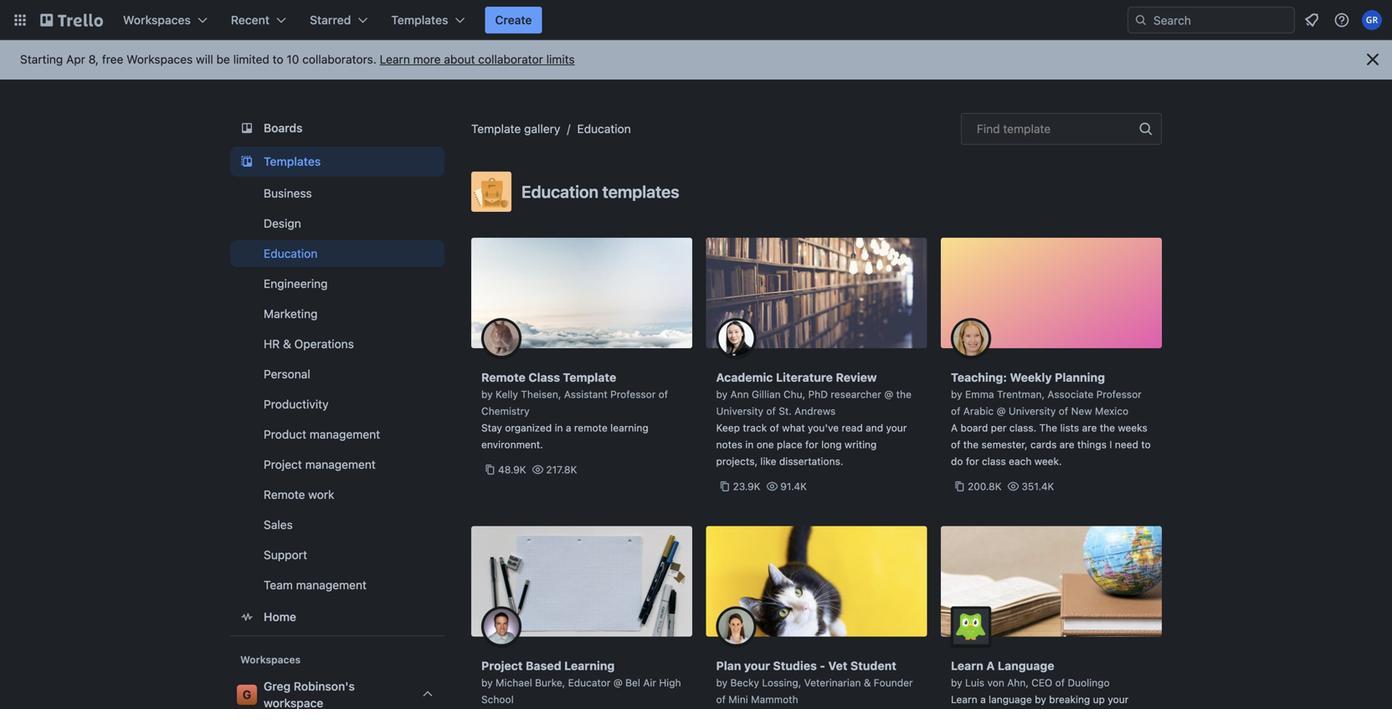 Task type: describe. For each thing, give the bounding box(es) containing it.
@ inside project based learning by michael burke, educator @ bel air high school
[[614, 677, 623, 689]]

review
[[836, 370, 877, 384]]

robinson's
[[294, 679, 355, 693]]

of left what
[[770, 422, 779, 434]]

team management link
[[230, 572, 445, 599]]

your inside learn a language by luis von ahn, ceo of duolingo learn a language by breaking up your
[[1108, 694, 1129, 705]]

0 notifications image
[[1302, 10, 1322, 30]]

writing
[[845, 439, 877, 450]]

design link
[[230, 210, 445, 237]]

in inside remote class template by kelly theisen, assistant professor of chemistry stay organized in a remote learning environment.
[[555, 422, 563, 434]]

founder
[[874, 677, 913, 689]]

200.8k
[[968, 481, 1002, 492]]

each
[[1009, 455, 1032, 467]]

collaborator
[[478, 52, 543, 66]]

primary element
[[0, 0, 1392, 40]]

about
[[444, 52, 475, 66]]

management for product management
[[310, 427, 380, 441]]

operations
[[294, 337, 354, 351]]

education for education link to the right
[[577, 122, 631, 136]]

remote for remote work
[[264, 488, 305, 502]]

your inside plan your studies - vet student by becky lossing, veterinarian & founder of mini mammoth
[[744, 659, 770, 673]]

notes
[[716, 439, 743, 450]]

a inside teaching: weekly planning by emma trentman, associate professor of arabic @ university of new mexico a board per class. the lists are the weeks of the semester, cards are things i need to do for class each week.
[[951, 422, 958, 434]]

starting apr 8, free workspaces will be limited to 10 collaborators. learn more about collaborator limits
[[20, 52, 575, 66]]

recent
[[231, 13, 270, 27]]

greg robinson's workspace
[[264, 679, 355, 709]]

duolingo
[[1068, 677, 1110, 689]]

researcher
[[831, 388, 882, 400]]

workspaces inside dropdown button
[[123, 13, 191, 27]]

teaching:
[[951, 370, 1007, 384]]

2 horizontal spatial the
[[1100, 422, 1115, 434]]

apr
[[66, 52, 85, 66]]

templates link
[[230, 147, 445, 177]]

home image
[[237, 607, 257, 627]]

management for project management
[[305, 458, 376, 471]]

learn more about collaborator limits link
[[380, 52, 575, 66]]

sales link
[[230, 512, 445, 538]]

veterinarian
[[804, 677, 861, 689]]

learning
[[564, 659, 615, 673]]

will
[[196, 52, 213, 66]]

emma trentman, associate professor of arabic @ university of new mexico image
[[951, 318, 991, 358]]

sales
[[264, 518, 293, 532]]

a inside remote class template by kelly theisen, assistant professor of chemistry stay organized in a remote learning environment.
[[566, 422, 571, 434]]

projects,
[[716, 455, 758, 467]]

hr
[[264, 337, 280, 351]]

board image
[[237, 118, 257, 138]]

class
[[529, 370, 560, 384]]

back to home image
[[40, 7, 103, 33]]

based
[[526, 659, 561, 673]]

education templates
[[522, 182, 680, 201]]

product management
[[264, 427, 380, 441]]

chu,
[[784, 388, 806, 400]]

up
[[1093, 694, 1105, 705]]

remote
[[574, 422, 608, 434]]

boards link
[[230, 113, 445, 143]]

one
[[757, 439, 774, 450]]

remote work link
[[230, 481, 445, 508]]

by inside plan your studies - vet student by becky lossing, veterinarian & founder of mini mammoth
[[716, 677, 728, 689]]

professor for template
[[610, 388, 656, 400]]

and
[[866, 422, 883, 434]]

home
[[264, 610, 296, 624]]

stay
[[481, 422, 502, 434]]

andrews
[[795, 405, 836, 417]]

product management link
[[230, 421, 445, 448]]

lists
[[1060, 422, 1079, 434]]

0 horizontal spatial are
[[1060, 439, 1075, 450]]

free
[[102, 52, 123, 66]]

351.4k
[[1022, 481, 1054, 492]]

search image
[[1134, 13, 1148, 27]]

weeks
[[1118, 422, 1148, 434]]

education icon image
[[471, 172, 512, 212]]

to inside teaching: weekly planning by emma trentman, associate professor of arabic @ university of new mexico a board per class. the lists are the weeks of the semester, cards are things i need to do for class each week.
[[1141, 439, 1151, 450]]

@ inside 'academic literature review by ann gillian chu, phd researcher @ the university of st. andrews keep track of what you've read and your notes in one place for long writing projects, like dissertations.'
[[884, 388, 894, 400]]

be
[[216, 52, 230, 66]]

team
[[264, 578, 293, 592]]

learn a language by luis von ahn, ceo of duolingo learn a language by breaking up your
[[951, 659, 1129, 709]]

university for academic
[[716, 405, 764, 417]]

week.
[[1035, 455, 1062, 467]]

board
[[961, 422, 988, 434]]

class
[[982, 455, 1006, 467]]

semester,
[[982, 439, 1028, 450]]

remote for remote class template by kelly theisen, assistant professor of chemistry stay organized in a remote learning environment.
[[481, 370, 526, 384]]

university for teaching:
[[1009, 405, 1056, 417]]

vet
[[828, 659, 848, 673]]

find template
[[977, 122, 1051, 136]]

kelly
[[496, 388, 518, 400]]

phd
[[808, 388, 828, 400]]

product
[[264, 427, 306, 441]]

of up do
[[951, 439, 961, 450]]

theisen,
[[521, 388, 561, 400]]

class.
[[1010, 422, 1037, 434]]

per
[[991, 422, 1007, 434]]

ann gillian chu, phd researcher @ the university of st. andrews image
[[716, 318, 756, 358]]

place
[[777, 439, 803, 450]]

you've
[[808, 422, 839, 434]]

mexico
[[1095, 405, 1129, 417]]

ahn,
[[1007, 677, 1029, 689]]

home link
[[230, 602, 445, 632]]

literature
[[776, 370, 833, 384]]

project management
[[264, 458, 376, 471]]

need
[[1115, 439, 1139, 450]]

a inside learn a language by luis von ahn, ceo of duolingo learn a language by breaking up your
[[980, 694, 986, 705]]

Search field
[[1148, 8, 1294, 33]]

management for team management
[[296, 578, 367, 592]]

do
[[951, 455, 963, 467]]

limits
[[546, 52, 575, 66]]

of inside plan your studies - vet student by becky lossing, veterinarian & founder of mini mammoth
[[716, 694, 726, 705]]

becky lossing, veterinarian & founder of mini mammoth image
[[716, 607, 756, 647]]

2 vertical spatial learn
[[951, 694, 978, 705]]

hr & operations
[[264, 337, 354, 351]]

starred
[[310, 13, 351, 27]]

luis von ahn, ceo of duolingo image
[[951, 607, 991, 647]]

workspaces button
[[113, 7, 218, 33]]

weekly
[[1010, 370, 1052, 384]]

1 vertical spatial workspaces
[[127, 52, 193, 66]]

limited
[[233, 52, 269, 66]]

templates inside popup button
[[391, 13, 448, 27]]

ann
[[731, 388, 749, 400]]

1 horizontal spatial the
[[964, 439, 979, 450]]



Task type: locate. For each thing, give the bounding box(es) containing it.
professor inside remote class template by kelly theisen, assistant professor of chemistry stay organized in a remote learning environment.
[[610, 388, 656, 400]]

kelly theisen, assistant professor of chemistry image
[[481, 318, 522, 358]]

1 horizontal spatial @
[[884, 388, 894, 400]]

1 horizontal spatial remote
[[481, 370, 526, 384]]

2 university from the left
[[1009, 405, 1056, 417]]

1 vertical spatial in
[[745, 439, 754, 450]]

templates
[[602, 182, 680, 201]]

0 vertical spatial education link
[[577, 122, 631, 136]]

by left kelly
[[481, 388, 493, 400]]

professor for planning
[[1097, 388, 1142, 400]]

project for project management
[[264, 458, 302, 471]]

0 vertical spatial workspaces
[[123, 13, 191, 27]]

associate
[[1048, 388, 1094, 400]]

& inside plan your studies - vet student by becky lossing, veterinarian & founder of mini mammoth
[[864, 677, 871, 689]]

education for education templates
[[522, 182, 599, 201]]

management down product management link
[[305, 458, 376, 471]]

templates
[[391, 13, 448, 27], [264, 154, 321, 168]]

by inside remote class template by kelly theisen, assistant professor of chemistry stay organized in a remote learning environment.
[[481, 388, 493, 400]]

air
[[643, 677, 656, 689]]

2 vertical spatial education
[[264, 247, 318, 260]]

gallery
[[524, 122, 560, 136]]

by for academic
[[716, 388, 728, 400]]

0 horizontal spatial professor
[[610, 388, 656, 400]]

& down "student" on the right bottom of page
[[864, 677, 871, 689]]

are down 'lists'
[[1060, 439, 1075, 450]]

1 horizontal spatial in
[[745, 439, 754, 450]]

project up michael
[[481, 659, 523, 673]]

0 horizontal spatial @
[[614, 677, 623, 689]]

engineering link
[[230, 270, 445, 297]]

0 horizontal spatial a
[[566, 422, 571, 434]]

a left the board
[[951, 422, 958, 434]]

0 vertical spatial education
[[577, 122, 631, 136]]

by inside project based learning by michael burke, educator @ bel air high school
[[481, 677, 493, 689]]

0 horizontal spatial to
[[273, 52, 283, 66]]

professor up learning
[[610, 388, 656, 400]]

education link
[[577, 122, 631, 136], [230, 240, 445, 267]]

a up von
[[987, 659, 995, 673]]

by up the school
[[481, 677, 493, 689]]

templates up more
[[391, 13, 448, 27]]

mini
[[729, 694, 748, 705]]

your right up
[[1108, 694, 1129, 705]]

project inside project based learning by michael burke, educator @ bel air high school
[[481, 659, 523, 673]]

by left the luis at the right bottom of page
[[951, 677, 963, 689]]

Find template field
[[961, 113, 1162, 145]]

are up things at the bottom of page
[[1082, 422, 1097, 434]]

0 horizontal spatial for
[[805, 439, 819, 450]]

by for remote
[[481, 388, 493, 400]]

in
[[555, 422, 563, 434], [745, 439, 754, 450]]

greg robinson (gregrobinson96) image
[[1362, 10, 1382, 30]]

learn up the luis at the right bottom of page
[[951, 659, 984, 673]]

0 vertical spatial are
[[1082, 422, 1097, 434]]

1 horizontal spatial a
[[987, 659, 995, 673]]

read
[[842, 422, 863, 434]]

things
[[1078, 439, 1107, 450]]

hr & operations link
[[230, 331, 445, 358]]

arabic
[[964, 405, 994, 417]]

1 horizontal spatial to
[[1141, 439, 1151, 450]]

2 vertical spatial the
[[964, 439, 979, 450]]

1 vertical spatial project
[[481, 659, 523, 673]]

burke,
[[535, 677, 565, 689]]

remote inside remote class template by kelly theisen, assistant professor of chemistry stay organized in a remote learning environment.
[[481, 370, 526, 384]]

217.8k
[[546, 464, 577, 476]]

0 horizontal spatial education link
[[230, 240, 445, 267]]

0 horizontal spatial remote
[[264, 488, 305, 502]]

1 horizontal spatial professor
[[1097, 388, 1142, 400]]

0 horizontal spatial template
[[471, 122, 521, 136]]

of left mini
[[716, 694, 726, 705]]

@ inside teaching: weekly planning by emma trentman, associate professor of arabic @ university of new mexico a board per class. the lists are the weeks of the semester, cards are things i need to do for class each week.
[[997, 405, 1006, 417]]

0 vertical spatial in
[[555, 422, 563, 434]]

by for learn
[[951, 677, 963, 689]]

find
[[977, 122, 1000, 136]]

for up dissertations.
[[805, 439, 819, 450]]

2 professor from the left
[[1097, 388, 1142, 400]]

template inside remote class template by kelly theisen, assistant professor of chemistry stay organized in a remote learning environment.
[[563, 370, 616, 384]]

1 horizontal spatial a
[[980, 694, 986, 705]]

boards
[[264, 121, 303, 135]]

your inside 'academic literature review by ann gillian chu, phd researcher @ the university of st. andrews keep track of what you've read and your notes in one place for long writing projects, like dissertations.'
[[886, 422, 907, 434]]

to right need
[[1141, 439, 1151, 450]]

1 horizontal spatial your
[[886, 422, 907, 434]]

0 vertical spatial the
[[896, 388, 912, 400]]

1 vertical spatial education link
[[230, 240, 445, 267]]

the
[[896, 388, 912, 400], [1100, 422, 1115, 434], [964, 439, 979, 450]]

productivity link
[[230, 391, 445, 418]]

remote work
[[264, 488, 334, 502]]

0 horizontal spatial project
[[264, 458, 302, 471]]

91.4k
[[781, 481, 807, 492]]

of right ceo at the right bottom
[[1055, 677, 1065, 689]]

michael burke, educator @ bel air high school image
[[481, 607, 522, 647]]

academic literature review by ann gillian chu, phd researcher @ the university of st. andrews keep track of what you've read and your notes in one place for long writing projects, like dissertations.
[[716, 370, 912, 467]]

business link
[[230, 180, 445, 207]]

template
[[471, 122, 521, 136], [563, 370, 616, 384]]

2 vertical spatial management
[[296, 578, 367, 592]]

remote up sales
[[264, 488, 305, 502]]

1 horizontal spatial project
[[481, 659, 523, 673]]

by for project
[[481, 677, 493, 689]]

1 vertical spatial &
[[864, 677, 871, 689]]

0 vertical spatial to
[[273, 52, 283, 66]]

university
[[716, 405, 764, 417], [1009, 405, 1056, 417]]

of left ann at bottom
[[659, 388, 668, 400]]

0 horizontal spatial university
[[716, 405, 764, 417]]

your
[[886, 422, 907, 434], [744, 659, 770, 673], [1108, 694, 1129, 705]]

10
[[287, 52, 299, 66]]

0 horizontal spatial your
[[744, 659, 770, 673]]

48.9k
[[498, 464, 526, 476]]

&
[[283, 337, 291, 351], [864, 677, 871, 689]]

professor up the mexico
[[1097, 388, 1142, 400]]

& right hr
[[283, 337, 291, 351]]

@ left bel
[[614, 677, 623, 689]]

0 horizontal spatial in
[[555, 422, 563, 434]]

project
[[264, 458, 302, 471], [481, 659, 523, 673]]

the right researcher at the bottom
[[896, 388, 912, 400]]

of inside remote class template by kelly theisen, assistant professor of chemistry stay organized in a remote learning environment.
[[659, 388, 668, 400]]

learn left more
[[380, 52, 410, 66]]

by
[[481, 388, 493, 400], [716, 388, 728, 400], [951, 388, 963, 400], [481, 677, 493, 689], [716, 677, 728, 689], [951, 677, 963, 689], [1035, 694, 1046, 705]]

education link down design link
[[230, 240, 445, 267]]

0 horizontal spatial the
[[896, 388, 912, 400]]

remote class template by kelly theisen, assistant professor of chemistry stay organized in a remote learning environment.
[[481, 370, 668, 450]]

0 vertical spatial templates
[[391, 13, 448, 27]]

open information menu image
[[1334, 12, 1350, 28]]

0 vertical spatial a
[[566, 422, 571, 434]]

for inside teaching: weekly planning by emma trentman, associate professor of arabic @ university of new mexico a board per class. the lists are the weeks of the semester, cards are things i need to do for class each week.
[[966, 455, 979, 467]]

0 vertical spatial template
[[471, 122, 521, 136]]

for inside 'academic literature review by ann gillian chu, phd researcher @ the university of st. andrews keep track of what you've read and your notes in one place for long writing projects, like dissertations.'
[[805, 439, 819, 450]]

by down plan
[[716, 677, 728, 689]]

mammoth
[[751, 694, 798, 705]]

2 horizontal spatial @
[[997, 405, 1006, 417]]

of inside learn a language by luis von ahn, ceo of duolingo learn a language by breaking up your
[[1055, 677, 1065, 689]]

education link right gallery
[[577, 122, 631, 136]]

1 vertical spatial to
[[1141, 439, 1151, 450]]

template left gallery
[[471, 122, 521, 136]]

0 vertical spatial &
[[283, 337, 291, 351]]

language
[[998, 659, 1055, 673]]

education down gallery
[[522, 182, 599, 201]]

2 vertical spatial workspaces
[[240, 654, 301, 666]]

1 vertical spatial templates
[[264, 154, 321, 168]]

g
[[243, 688, 251, 702]]

template
[[1003, 122, 1051, 136]]

bel
[[626, 677, 640, 689]]

0 horizontal spatial a
[[951, 422, 958, 434]]

learn down the luis at the right bottom of page
[[951, 694, 978, 705]]

1 horizontal spatial education link
[[577, 122, 631, 136]]

assistant
[[564, 388, 608, 400]]

professor inside teaching: weekly planning by emma trentman, associate professor of arabic @ university of new mexico a board per class. the lists are the weeks of the semester, cards are things i need to do for class each week.
[[1097, 388, 1142, 400]]

ceo
[[1032, 677, 1053, 689]]

high
[[659, 677, 681, 689]]

what
[[782, 422, 805, 434]]

plan
[[716, 659, 741, 673]]

workspaces up free
[[123, 13, 191, 27]]

by down ceo at the right bottom
[[1035, 694, 1046, 705]]

management
[[310, 427, 380, 441], [305, 458, 376, 471], [296, 578, 367, 592]]

track
[[743, 422, 767, 434]]

template up 'assistant'
[[563, 370, 616, 384]]

student
[[851, 659, 897, 673]]

st.
[[779, 405, 792, 417]]

michael
[[496, 677, 532, 689]]

recent button
[[221, 7, 296, 33]]

starred button
[[300, 7, 378, 33]]

learning
[[611, 422, 649, 434]]

to left 10
[[273, 52, 283, 66]]

of left arabic
[[951, 405, 961, 417]]

to
[[273, 52, 283, 66], [1141, 439, 1151, 450]]

management inside team management "link"
[[296, 578, 367, 592]]

1 vertical spatial learn
[[951, 659, 984, 673]]

1 vertical spatial your
[[744, 659, 770, 673]]

0 vertical spatial your
[[886, 422, 907, 434]]

the
[[1039, 422, 1058, 434]]

1 vertical spatial remote
[[264, 488, 305, 502]]

university down ann at bottom
[[716, 405, 764, 417]]

education up engineering
[[264, 247, 318, 260]]

university inside 'academic literature review by ann gillian chu, phd researcher @ the university of st. andrews keep track of what you've read and your notes in one place for long writing projects, like dissertations.'
[[716, 405, 764, 417]]

1 vertical spatial a
[[987, 659, 995, 673]]

teaching: weekly planning by emma trentman, associate professor of arabic @ university of new mexico a board per class. the lists are the weeks of the semester, cards are things i need to do for class each week.
[[951, 370, 1151, 467]]

1 vertical spatial management
[[305, 458, 376, 471]]

2 vertical spatial your
[[1108, 694, 1129, 705]]

by left emma
[[951, 388, 963, 400]]

design
[[264, 216, 301, 230]]

0 vertical spatial remote
[[481, 370, 526, 384]]

by inside 'academic literature review by ann gillian chu, phd researcher @ the university of st. andrews keep track of what you've read and your notes in one place for long writing projects, like dissertations.'
[[716, 388, 728, 400]]

management inside product management link
[[310, 427, 380, 441]]

2 vertical spatial @
[[614, 677, 623, 689]]

1 university from the left
[[716, 405, 764, 417]]

your up becky
[[744, 659, 770, 673]]

by for teaching:
[[951, 388, 963, 400]]

project for project based learning by michael burke, educator @ bel air high school
[[481, 659, 523, 673]]

by inside teaching: weekly planning by emma trentman, associate professor of arabic @ university of new mexico a board per class. the lists are the weeks of the semester, cards are things i need to do for class each week.
[[951, 388, 963, 400]]

1 horizontal spatial university
[[1009, 405, 1056, 417]]

0 vertical spatial project
[[264, 458, 302, 471]]

education right gallery
[[577, 122, 631, 136]]

of left st.
[[766, 405, 776, 417]]

a
[[566, 422, 571, 434], [980, 694, 986, 705]]

the up i
[[1100, 422, 1115, 434]]

management inside project management link
[[305, 458, 376, 471]]

1 vertical spatial @
[[997, 405, 1006, 417]]

@ up per
[[997, 405, 1006, 417]]

1 vertical spatial the
[[1100, 422, 1115, 434]]

1 horizontal spatial for
[[966, 455, 979, 467]]

in left one
[[745, 439, 754, 450]]

university inside teaching: weekly planning by emma trentman, associate professor of arabic @ university of new mexico a board per class. the lists are the weeks of the semester, cards are things i need to do for class each week.
[[1009, 405, 1056, 417]]

2 horizontal spatial your
[[1108, 694, 1129, 705]]

the down the board
[[964, 439, 979, 450]]

a left remote
[[566, 422, 571, 434]]

project down product
[[264, 458, 302, 471]]

1 horizontal spatial are
[[1082, 422, 1097, 434]]

a down the luis at the right bottom of page
[[980, 694, 986, 705]]

new
[[1071, 405, 1092, 417]]

project based learning by michael burke, educator @ bel air high school
[[481, 659, 681, 705]]

1 vertical spatial education
[[522, 182, 599, 201]]

0 vertical spatial @
[[884, 388, 894, 400]]

cards
[[1031, 439, 1057, 450]]

for right do
[[966, 455, 979, 467]]

of up 'lists'
[[1059, 405, 1069, 417]]

8,
[[88, 52, 99, 66]]

dissertations.
[[779, 455, 843, 467]]

23.9k
[[733, 481, 761, 492]]

your right and
[[886, 422, 907, 434]]

0 vertical spatial for
[[805, 439, 819, 450]]

1 horizontal spatial &
[[864, 677, 871, 689]]

management down support link
[[296, 578, 367, 592]]

1 horizontal spatial templates
[[391, 13, 448, 27]]

in inside 'academic literature review by ann gillian chu, phd researcher @ the university of st. andrews keep track of what you've read and your notes in one place for long writing projects, like dissertations.'
[[745, 439, 754, 450]]

chemistry
[[481, 405, 530, 417]]

workspaces up greg
[[240, 654, 301, 666]]

remote up kelly
[[481, 370, 526, 384]]

templates up business
[[264, 154, 321, 168]]

0 vertical spatial learn
[[380, 52, 410, 66]]

0 horizontal spatial &
[[283, 337, 291, 351]]

1 vertical spatial a
[[980, 694, 986, 705]]

0 vertical spatial a
[[951, 422, 958, 434]]

in right the organized
[[555, 422, 563, 434]]

0 horizontal spatial templates
[[264, 154, 321, 168]]

@ right researcher at the bottom
[[884, 388, 894, 400]]

university up class. at bottom right
[[1009, 405, 1056, 417]]

0 vertical spatial management
[[310, 427, 380, 441]]

1 vertical spatial template
[[563, 370, 616, 384]]

language
[[989, 694, 1032, 705]]

a
[[951, 422, 958, 434], [987, 659, 995, 673]]

template gallery
[[471, 122, 560, 136]]

i
[[1110, 439, 1112, 450]]

create
[[495, 13, 532, 27]]

workspaces down the workspaces dropdown button in the top left of the page
[[127, 52, 193, 66]]

by left ann at bottom
[[716, 388, 728, 400]]

1 professor from the left
[[610, 388, 656, 400]]

1 horizontal spatial template
[[563, 370, 616, 384]]

organized
[[505, 422, 552, 434]]

management down productivity link
[[310, 427, 380, 441]]

1 vertical spatial for
[[966, 455, 979, 467]]

the inside 'academic literature review by ann gillian chu, phd researcher @ the university of st. andrews keep track of what you've read and your notes in one place for long writing projects, like dissertations.'
[[896, 388, 912, 400]]

a inside learn a language by luis von ahn, ceo of duolingo learn a language by breaking up your
[[987, 659, 995, 673]]

1 vertical spatial are
[[1060, 439, 1075, 450]]

education
[[577, 122, 631, 136], [522, 182, 599, 201], [264, 247, 318, 260]]

template board image
[[237, 152, 257, 172]]



Task type: vqa. For each thing, say whether or not it's contained in the screenshot.


